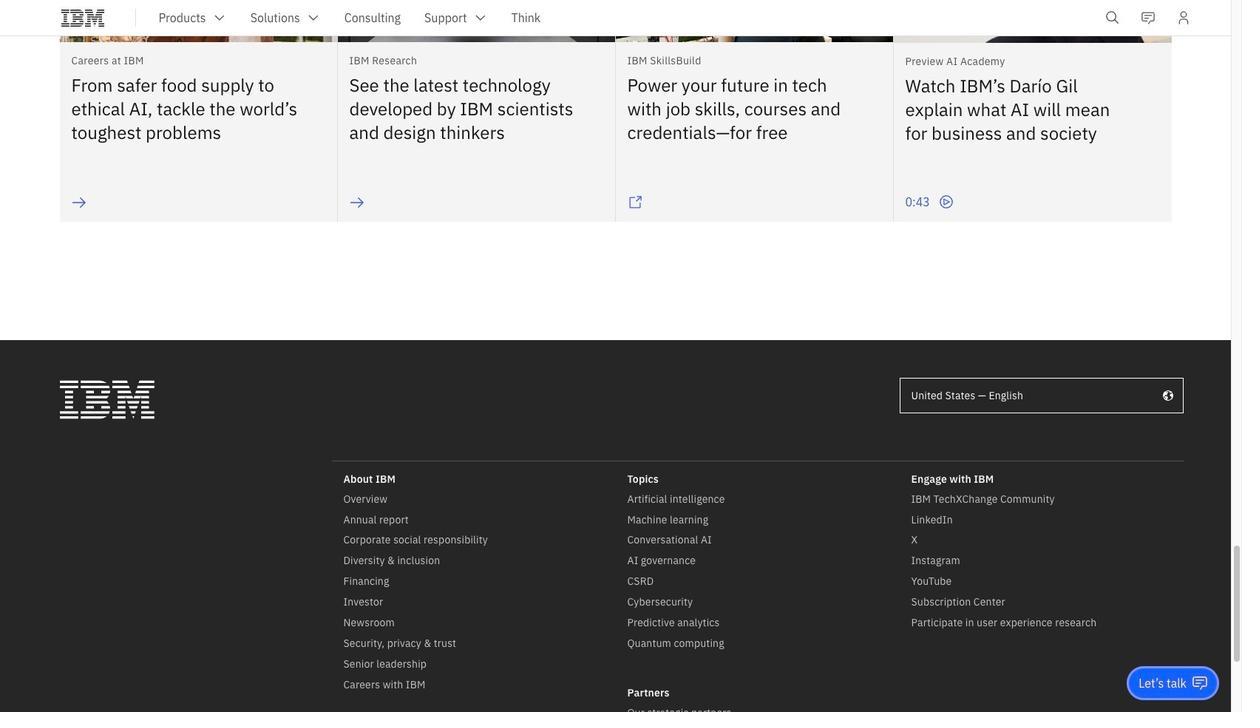 Task type: describe. For each thing, give the bounding box(es) containing it.
let's talk element
[[1139, 675, 1187, 692]]



Task type: vqa. For each thing, say whether or not it's contained in the screenshot.
Let's talk element
yes



